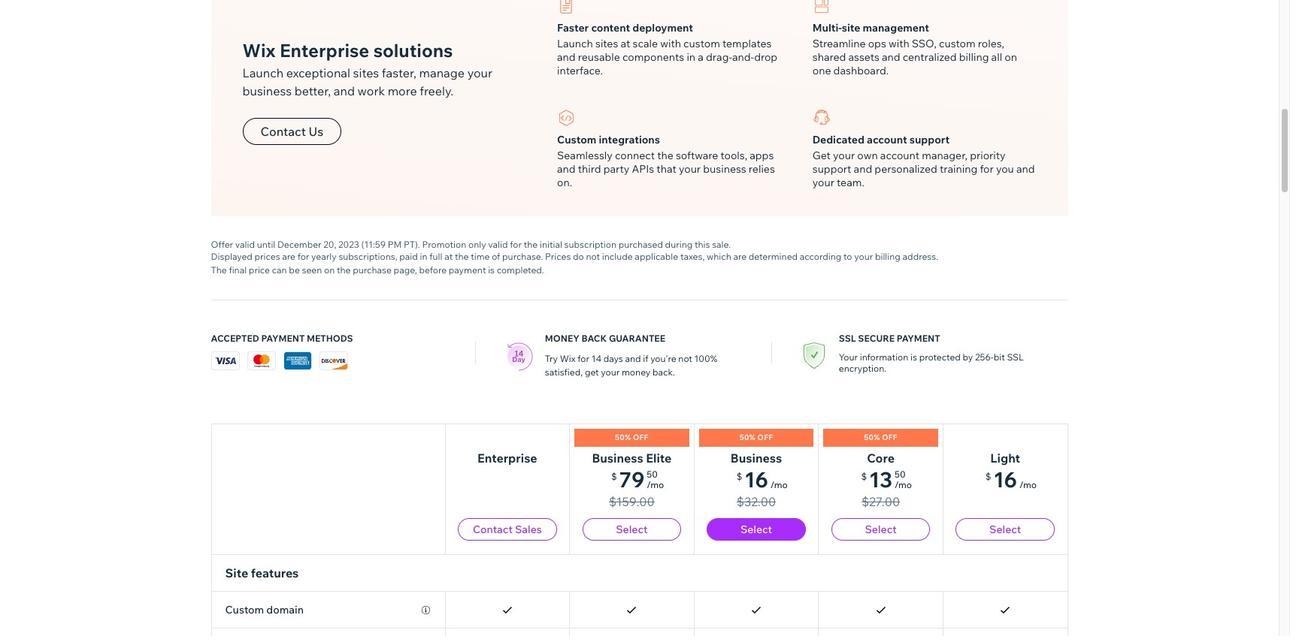 Task type: locate. For each thing, give the bounding box(es) containing it.
is
[[488, 265, 495, 276], [911, 352, 917, 363]]

3 $ from the left
[[861, 471, 867, 483]]

launch inside wix enterprise solutions launch exceptional sites faster, manage your business better, and work more freely.
[[242, 65, 284, 80]]

and-
[[732, 50, 754, 64]]

contact left us in the top of the page
[[261, 124, 306, 139]]

1 horizontal spatial business
[[703, 162, 746, 176]]

select button
[[582, 519, 681, 541], [707, 519, 806, 541], [831, 519, 930, 541], [956, 519, 1055, 541]]

is left protected
[[911, 352, 917, 363]]

0 horizontal spatial enterprise
[[280, 39, 369, 62]]

2 horizontal spatial 50%
[[864, 433, 880, 443]]

1 vertical spatial is
[[911, 352, 917, 363]]

2 50 from the left
[[895, 469, 906, 480]]

0 vertical spatial wix
[[242, 39, 276, 62]]

back
[[582, 333, 607, 344]]

for inside dedicated account support get your own account manager, priority support and personalized training for you and your team.
[[980, 162, 994, 176]]

0 horizontal spatial custom
[[225, 604, 264, 617]]

your right manage
[[467, 65, 493, 80]]

on right the all
[[1005, 50, 1017, 64]]

0 vertical spatial at
[[621, 37, 630, 50]]

and
[[557, 50, 576, 64], [882, 50, 901, 64], [334, 83, 355, 99], [557, 162, 576, 176], [854, 162, 872, 176], [1017, 162, 1035, 176], [625, 353, 641, 365]]

50% up 79 at bottom left
[[615, 433, 631, 443]]

/mo right 13
[[895, 480, 912, 491]]

ssl
[[839, 333, 856, 344], [1007, 352, 1024, 363]]

0 vertical spatial business
[[242, 83, 292, 99]]

1 vertical spatial contact
[[473, 523, 513, 537]]

1 select button from the left
[[582, 519, 681, 541]]

0 vertical spatial enterprise
[[280, 39, 369, 62]]

1 horizontal spatial in
[[687, 50, 696, 64]]

2 $ from the left
[[737, 471, 742, 483]]

business left the relies
[[703, 162, 746, 176]]

training
[[940, 162, 978, 176]]

solutions
[[373, 39, 453, 62]]

1 horizontal spatial valid
[[488, 239, 508, 250]]

include
[[602, 251, 633, 262]]

0 horizontal spatial business
[[242, 83, 292, 99]]

1 $ from the left
[[611, 471, 617, 483]]

0 horizontal spatial ssl
[[839, 333, 856, 344]]

at inside offer valid until december 20, 2023 (11:59 pm pt). promotion only valid for the initial subscription purchased during this sale. displayed prices are for yearly subscriptions, paid in full at the time of purchase. prices do not include applicable taxes, which are determined according to your billing address. the final price can be seen on the purchase page, before payment is completed.
[[445, 251, 453, 262]]

sites down 'content'
[[596, 37, 618, 50]]

2 payment from the left
[[897, 333, 940, 344]]

1 vertical spatial enterprise
[[477, 451, 537, 466]]

not down subscription
[[586, 251, 600, 262]]

2 50% from the left
[[740, 433, 756, 443]]

not inside offer valid until december 20, 2023 (11:59 pm pt). promotion only valid for the initial subscription purchased during this sale. displayed prices are for yearly subscriptions, paid in full at the time of purchase. prices do not include applicable taxes, which are determined according to your billing address. the final price can be seen on the purchase page, before payment is completed.
[[586, 251, 600, 262]]

in inside offer valid until december 20, 2023 (11:59 pm pt). promotion only valid for the initial subscription purchased during this sale. displayed prices are for yearly subscriptions, paid in full at the time of purchase. prices do not include applicable taxes, which are determined according to your billing address. the final price can be seen on the purchase page, before payment is completed.
[[420, 251, 428, 262]]

1 vertical spatial on
[[324, 265, 335, 276]]

and down faster
[[557, 50, 576, 64]]

1 off from the left
[[633, 433, 649, 443]]

50% up core on the right bottom of page
[[864, 433, 880, 443]]

0 vertical spatial custom
[[557, 133, 597, 147]]

2 horizontal spatial 50% off
[[864, 433, 898, 443]]

billing left address.
[[875, 251, 901, 262]]

1 vertical spatial wix
[[560, 353, 576, 365]]

0 horizontal spatial 50% off
[[615, 433, 649, 443]]

1 /mo from the left
[[647, 480, 664, 491]]

3 select button from the left
[[831, 519, 930, 541]]

0 horizontal spatial is
[[488, 265, 495, 276]]

off
[[633, 433, 649, 443], [758, 433, 773, 443], [882, 433, 898, 443]]

contact us
[[261, 124, 323, 139]]

and right assets
[[882, 50, 901, 64]]

billing inside multi-site management streamline ops with sso, custom roles, shared assets and centralized billing all on one dashboard.
[[959, 50, 989, 64]]

2 horizontal spatial off
[[882, 433, 898, 443]]

for up purchase.
[[510, 239, 522, 250]]

software
[[676, 149, 718, 162]]

50% off up core on the right bottom of page
[[864, 433, 898, 443]]

valid
[[235, 239, 255, 250], [488, 239, 508, 250]]

1 horizontal spatial off
[[758, 433, 773, 443]]

2 /mo from the left
[[771, 480, 788, 491]]

select button down $159.00
[[582, 519, 681, 541]]

1 horizontal spatial custom
[[939, 37, 976, 50]]

time
[[471, 251, 490, 262]]

and inside custom integrations seamlessly connect the software tools, apps and third party apis that your business relies on.
[[557, 162, 576, 176]]

select button down $ 16 /mo
[[956, 519, 1055, 541]]

your left team.
[[813, 176, 835, 189]]

ssl secure payment your information is protected by 256-bit ssl encryption.
[[839, 333, 1024, 374]]

prices
[[255, 251, 280, 262]]

at
[[621, 37, 630, 50], [445, 251, 453, 262]]

2023
[[338, 239, 359, 250]]

0 horizontal spatial 16
[[745, 467, 768, 493]]

$ 16 /mo
[[986, 467, 1037, 493]]

$ inside core $ 13 50 /mo $27.00
[[861, 471, 867, 483]]

business left better, at the top
[[242, 83, 292, 99]]

business inside business elite $ 79 50 /mo $159.00
[[592, 451, 643, 466]]

0 horizontal spatial with
[[660, 37, 681, 50]]

1 horizontal spatial 50% off
[[740, 433, 773, 443]]

1 horizontal spatial launch
[[557, 37, 593, 50]]

$ inside business $ 16 /mo $32.00
[[737, 471, 742, 483]]

4 select button from the left
[[956, 519, 1055, 541]]

0 horizontal spatial off
[[633, 433, 649, 443]]

are
[[282, 251, 295, 262], [733, 251, 747, 262]]

custom
[[557, 133, 597, 147], [225, 604, 264, 617]]

prices
[[545, 251, 571, 262]]

16
[[745, 467, 768, 493], [994, 467, 1017, 493]]

offer
[[211, 239, 233, 250]]

(11:59
[[361, 239, 386, 250]]

$ down light
[[986, 471, 991, 483]]

content
[[591, 21, 630, 35]]

50 inside core $ 13 50 /mo $27.00
[[895, 469, 906, 480]]

2 business from the left
[[731, 451, 782, 466]]

support down the 'dedicated' on the right of the page
[[813, 162, 852, 176]]

0 horizontal spatial 50%
[[615, 433, 631, 443]]

for left 14
[[578, 353, 589, 365]]

50% for 13
[[864, 433, 880, 443]]

the right apis
[[657, 149, 674, 162]]

enterprise up contact sales button
[[477, 451, 537, 466]]

1 horizontal spatial contact
[[473, 523, 513, 537]]

contact
[[261, 124, 306, 139], [473, 523, 513, 537]]

back.
[[653, 367, 675, 378]]

select for 79
[[616, 523, 648, 537]]

4 $ from the left
[[986, 471, 991, 483]]

4 /mo from the left
[[1020, 480, 1037, 491]]

1 horizontal spatial sites
[[596, 37, 618, 50]]

1 horizontal spatial are
[[733, 251, 747, 262]]

/mo up "$32.00"
[[771, 480, 788, 491]]

select button down $27.00
[[831, 519, 930, 541]]

account up own
[[867, 133, 907, 147]]

0 horizontal spatial at
[[445, 251, 453, 262]]

payment
[[261, 333, 305, 344], [897, 333, 940, 344]]

with down management
[[889, 37, 910, 50]]

1 business from the left
[[592, 451, 643, 466]]

1 horizontal spatial ssl
[[1007, 352, 1024, 363]]

select button for 13
[[831, 519, 930, 541]]

1 custom from the left
[[684, 37, 720, 50]]

0 vertical spatial sites
[[596, 37, 618, 50]]

1 vertical spatial in
[[420, 251, 428, 262]]

50% off up elite
[[615, 433, 649, 443]]

contact sales
[[473, 523, 542, 537]]

3 /mo from the left
[[895, 480, 912, 491]]

1 horizontal spatial business
[[731, 451, 782, 466]]

completed.
[[497, 265, 544, 276]]

enterprise up exceptional
[[280, 39, 369, 62]]

business
[[242, 83, 292, 99], [703, 162, 746, 176]]

enterprise inside wix enterprise solutions launch exceptional sites faster, manage your business better, and work more freely.
[[280, 39, 369, 62]]

0 horizontal spatial wix
[[242, 39, 276, 62]]

0 horizontal spatial valid
[[235, 239, 255, 250]]

2 50% off from the left
[[740, 433, 773, 443]]

off up elite
[[633, 433, 649, 443]]

50% up business $ 16 /mo $32.00
[[740, 433, 756, 443]]

1 16 from the left
[[745, 467, 768, 493]]

/mo right 79 at bottom left
[[647, 480, 664, 491]]

custom down the deployment
[[684, 37, 720, 50]]

launch inside 'faster content deployment launch sites at scale with custom templates and reusable components in a drag-and-drop interface.'
[[557, 37, 593, 50]]

1 horizontal spatial at
[[621, 37, 630, 50]]

support up "manager,"
[[910, 133, 950, 147]]

off for 16
[[758, 433, 773, 443]]

elite
[[646, 451, 672, 466]]

contact left sales
[[473, 523, 513, 537]]

are right which
[[733, 251, 747, 262]]

full
[[430, 251, 443, 262]]

launch down faster
[[557, 37, 593, 50]]

0 vertical spatial launch
[[557, 37, 593, 50]]

3 select from the left
[[865, 523, 897, 537]]

0 horizontal spatial are
[[282, 251, 295, 262]]

3 off from the left
[[882, 433, 898, 443]]

$ left 13
[[861, 471, 867, 483]]

faster content deployment launch sites at scale with custom templates and reusable components in a drag-and-drop interface.
[[557, 21, 778, 77]]

launch for faster
[[557, 37, 593, 50]]

contact for contact us
[[261, 124, 306, 139]]

custom up seamlessly
[[557, 133, 597, 147]]

assets
[[849, 50, 880, 64]]

with down the deployment
[[660, 37, 681, 50]]

1 vertical spatial billing
[[875, 251, 901, 262]]

custom inside custom integrations seamlessly connect the software tools, apps and third party apis that your business relies on.
[[557, 133, 597, 147]]

in left the a
[[687, 50, 696, 64]]

1 horizontal spatial payment
[[897, 333, 940, 344]]

is inside ssl secure payment your information is protected by 256-bit ssl encryption.
[[911, 352, 917, 363]]

in left full
[[420, 251, 428, 262]]

billing
[[959, 50, 989, 64], [875, 251, 901, 262]]

off up core on the right bottom of page
[[882, 433, 898, 443]]

3 50% off from the left
[[864, 433, 898, 443]]

1 50% off from the left
[[615, 433, 649, 443]]

0 vertical spatial account
[[867, 133, 907, 147]]

and left third
[[557, 162, 576, 176]]

sites
[[596, 37, 618, 50], [353, 65, 379, 80]]

dedicated account support get your own account manager, priority support and personalized training for you and your team.
[[813, 133, 1035, 189]]

custom for custom integrations seamlessly connect the software tools, apps and third party apis that your business relies on.
[[557, 133, 597, 147]]

1 vertical spatial at
[[445, 251, 453, 262]]

valid up displayed
[[235, 239, 255, 250]]

50 right 13
[[895, 469, 906, 480]]

50 down elite
[[647, 469, 658, 480]]

roles,
[[978, 37, 1005, 50]]

at left the scale
[[621, 37, 630, 50]]

50% off for 16
[[740, 433, 773, 443]]

drag-
[[706, 50, 732, 64]]

select down $ 16 /mo
[[990, 523, 1021, 537]]

select down "$32.00"
[[741, 523, 772, 537]]

business up 79 at bottom left
[[592, 451, 643, 466]]

business inside business $ 16 /mo $32.00
[[731, 451, 782, 466]]

priority
[[970, 149, 1006, 162]]

16 up "$32.00"
[[745, 467, 768, 493]]

1 vertical spatial not
[[678, 353, 692, 365]]

0 horizontal spatial business
[[592, 451, 643, 466]]

seen
[[302, 265, 322, 276]]

get
[[813, 149, 831, 162]]

0 vertical spatial in
[[687, 50, 696, 64]]

1 horizontal spatial 16
[[994, 467, 1017, 493]]

ssl right bit
[[1007, 352, 1024, 363]]

select for 16
[[990, 523, 1021, 537]]

pt).
[[404, 239, 420, 250]]

custom right sso,
[[939, 37, 976, 50]]

select down $27.00
[[865, 523, 897, 537]]

1 horizontal spatial billing
[[959, 50, 989, 64]]

0 vertical spatial on
[[1005, 50, 1017, 64]]

custom
[[684, 37, 720, 50], [939, 37, 976, 50]]

1 horizontal spatial wix
[[560, 353, 576, 365]]

16 down light
[[994, 467, 1017, 493]]

business up "$32.00"
[[731, 451, 782, 466]]

wix
[[242, 39, 276, 62], [560, 353, 576, 365]]

4 select from the left
[[990, 523, 1021, 537]]

faster,
[[382, 65, 417, 80]]

0 vertical spatial contact
[[261, 124, 306, 139]]

account
[[867, 133, 907, 147], [880, 149, 920, 162]]

better,
[[295, 83, 331, 99]]

payment up protected
[[897, 333, 940, 344]]

and inside the try wix for 14 days and if you're not 100% satisfied, get your money back.
[[625, 353, 641, 365]]

business elite $ 79 50 /mo $159.00
[[592, 451, 672, 510]]

2 custom from the left
[[939, 37, 976, 50]]

0 vertical spatial billing
[[959, 50, 989, 64]]

1 vertical spatial business
[[703, 162, 746, 176]]

1 vertical spatial sites
[[353, 65, 379, 80]]

for left you
[[980, 162, 994, 176]]

multi-site management streamline ops with sso, custom roles, shared assets and centralized billing all on one dashboard.
[[813, 21, 1017, 77]]

billing left the all
[[959, 50, 989, 64]]

50% off up business $ 16 /mo $32.00
[[740, 433, 773, 443]]

connect
[[615, 149, 655, 162]]

not left "100%"
[[678, 353, 692, 365]]

0 horizontal spatial not
[[586, 251, 600, 262]]

1 vertical spatial ssl
[[1007, 352, 1024, 363]]

2 with from the left
[[889, 37, 910, 50]]

of
[[492, 251, 500, 262]]

0 horizontal spatial launch
[[242, 65, 284, 80]]

in
[[687, 50, 696, 64], [420, 251, 428, 262]]

accepted payment methods
[[211, 333, 353, 344]]

at right full
[[445, 251, 453, 262]]

off up business $ 16 /mo $32.00
[[758, 433, 773, 443]]

money
[[622, 367, 651, 378]]

1 horizontal spatial is
[[911, 352, 917, 363]]

custom down the site
[[225, 604, 264, 617]]

select button down "$32.00"
[[707, 519, 806, 541]]

party
[[604, 162, 630, 176]]

1 horizontal spatial not
[[678, 353, 692, 365]]

get
[[585, 367, 599, 378]]

0 vertical spatial is
[[488, 265, 495, 276]]

tools,
[[721, 149, 747, 162]]

0 horizontal spatial billing
[[875, 251, 901, 262]]

is down of
[[488, 265, 495, 276]]

/mo down light
[[1020, 480, 1037, 491]]

/mo inside core $ 13 50 /mo $27.00
[[895, 480, 912, 491]]

50% off
[[615, 433, 649, 443], [740, 433, 773, 443], [864, 433, 898, 443]]

and left work
[[334, 83, 355, 99]]

your right that
[[679, 162, 701, 176]]

purchase.
[[502, 251, 543, 262]]

pm
[[388, 239, 402, 250]]

your right to on the right of the page
[[854, 251, 873, 262]]

1 with from the left
[[660, 37, 681, 50]]

launch left exceptional
[[242, 65, 284, 80]]

0 horizontal spatial sites
[[353, 65, 379, 80]]

valid up of
[[488, 239, 508, 250]]

1 horizontal spatial 50%
[[740, 433, 756, 443]]

site features
[[225, 566, 299, 581]]

your down 'days'
[[601, 367, 620, 378]]

sites up work
[[353, 65, 379, 80]]

0 horizontal spatial support
[[813, 162, 852, 176]]

1 horizontal spatial on
[[1005, 50, 1017, 64]]

0 vertical spatial not
[[586, 251, 600, 262]]

0 horizontal spatial on
[[324, 265, 335, 276]]

and left "if"
[[625, 353, 641, 365]]

1 horizontal spatial support
[[910, 133, 950, 147]]

0 horizontal spatial custom
[[684, 37, 720, 50]]

$ inside business elite $ 79 50 /mo $159.00
[[611, 471, 617, 483]]

1 vertical spatial custom
[[225, 604, 264, 617]]

2 select button from the left
[[707, 519, 806, 541]]

1 select from the left
[[616, 523, 648, 537]]

at inside 'faster content deployment launch sites at scale with custom templates and reusable components in a drag-and-drop interface.'
[[621, 37, 630, 50]]

2 off from the left
[[758, 433, 773, 443]]

multi-
[[813, 21, 842, 35]]

1 horizontal spatial with
[[889, 37, 910, 50]]

secure
[[858, 333, 895, 344]]

$ left 79 at bottom left
[[611, 471, 617, 483]]

1 50 from the left
[[647, 469, 658, 480]]

0 horizontal spatial payment
[[261, 333, 305, 344]]

1 50% from the left
[[615, 433, 631, 443]]

ssl up your
[[839, 333, 856, 344]]

select down $159.00
[[616, 523, 648, 537]]

$
[[611, 471, 617, 483], [737, 471, 742, 483], [861, 471, 867, 483], [986, 471, 991, 483]]

$ up "$32.00"
[[737, 471, 742, 483]]

only
[[468, 239, 486, 250]]

sites inside 'faster content deployment launch sites at scale with custom templates and reusable components in a drag-and-drop interface.'
[[596, 37, 618, 50]]

purchase
[[353, 265, 392, 276]]

with inside multi-site management streamline ops with sso, custom roles, shared assets and centralized billing all on one dashboard.
[[889, 37, 910, 50]]

on down yearly
[[324, 265, 335, 276]]

account right own
[[880, 149, 920, 162]]

0 horizontal spatial 50
[[647, 469, 658, 480]]

50
[[647, 469, 658, 480], [895, 469, 906, 480]]

3 50% from the left
[[864, 433, 880, 443]]

1 horizontal spatial 50
[[895, 469, 906, 480]]

0 horizontal spatial in
[[420, 251, 428, 262]]

0 horizontal spatial contact
[[261, 124, 306, 139]]

payment left methods
[[261, 333, 305, 344]]

payment inside ssl secure payment your information is protected by 256-bit ssl encryption.
[[897, 333, 940, 344]]

contact for contact sales
[[473, 523, 513, 537]]

1 vertical spatial launch
[[242, 65, 284, 80]]

0 vertical spatial support
[[910, 133, 950, 147]]

1 horizontal spatial custom
[[557, 133, 597, 147]]

are up 'be'
[[282, 251, 295, 262]]



Task type: vqa. For each thing, say whether or not it's contained in the screenshot.
METHODS
yes



Task type: describe. For each thing, give the bounding box(es) containing it.
not inside the try wix for 14 days and if you're not 100% satisfied, get your money back.
[[678, 353, 692, 365]]

contact sales button
[[458, 519, 557, 541]]

address.
[[903, 251, 938, 262]]

core
[[867, 451, 895, 466]]

domain
[[266, 604, 304, 617]]

your inside the try wix for 14 days and if you're not 100% satisfied, get your money back.
[[601, 367, 620, 378]]

on.
[[557, 176, 572, 189]]

if
[[643, 353, 648, 365]]

can
[[272, 265, 287, 276]]

yearly
[[311, 251, 337, 262]]

during
[[665, 239, 693, 250]]

select for 13
[[865, 523, 897, 537]]

the up purchase.
[[524, 239, 538, 250]]

select button for 16
[[956, 519, 1055, 541]]

and right you
[[1017, 162, 1035, 176]]

and inside wix enterprise solutions launch exceptional sites faster, manage your business better, and work more freely.
[[334, 83, 355, 99]]

a
[[698, 50, 704, 64]]

information
[[860, 352, 909, 363]]

your inside wix enterprise solutions launch exceptional sites faster, manage your business better, and work more freely.
[[467, 65, 493, 80]]

apis
[[632, 162, 654, 176]]

on inside offer valid until december 20, 2023 (11:59 pm pt). promotion only valid for the initial subscription purchased during this sale. displayed prices are for yearly subscriptions, paid in full at the time of purchase. prices do not include applicable taxes, which are determined according to your billing address. the final price can be seen on the purchase page, before payment is completed.
[[324, 265, 335, 276]]

/mo inside $ 16 /mo
[[1020, 480, 1037, 491]]

final
[[229, 265, 247, 276]]

launch for wix
[[242, 65, 284, 80]]

2 are from the left
[[733, 251, 747, 262]]

ops
[[868, 37, 886, 50]]

1 vertical spatial support
[[813, 162, 852, 176]]

all
[[991, 50, 1002, 64]]

do
[[573, 251, 584, 262]]

and inside 'faster content deployment launch sites at scale with custom templates and reusable components in a drag-and-drop interface.'
[[557, 50, 576, 64]]

drop
[[754, 50, 778, 64]]

personalized
[[875, 162, 937, 176]]

billing inside offer valid until december 20, 2023 (11:59 pm pt). promotion only valid for the initial subscription purchased during this sale. displayed prices are for yearly subscriptions, paid in full at the time of purchase. prices do not include applicable taxes, which are determined according to your billing address. the final price can be seen on the purchase page, before payment is completed.
[[875, 251, 901, 262]]

be
[[289, 265, 300, 276]]

business inside wix enterprise solutions launch exceptional sites faster, manage your business better, and work more freely.
[[242, 83, 292, 99]]

/mo inside business elite $ 79 50 /mo $159.00
[[647, 480, 664, 491]]

money back guarantee
[[545, 333, 665, 344]]

your
[[839, 352, 858, 363]]

for down december
[[297, 251, 309, 262]]

scale
[[633, 37, 658, 50]]

1 are from the left
[[282, 251, 295, 262]]

the down 2023
[[337, 265, 351, 276]]

custom inside 'faster content deployment launch sites at scale with custom templates and reusable components in a drag-and-drop interface.'
[[684, 37, 720, 50]]

promotion
[[422, 239, 466, 250]]

16 inside business $ 16 /mo $32.00
[[745, 467, 768, 493]]

business inside custom integrations seamlessly connect the software tools, apps and third party apis that your business relies on.
[[703, 162, 746, 176]]

management
[[863, 21, 929, 35]]

which
[[707, 251, 731, 262]]

13
[[869, 467, 893, 493]]

and down the 'dedicated' on the right of the page
[[854, 162, 872, 176]]

0 vertical spatial ssl
[[839, 333, 856, 344]]

applicable
[[635, 251, 678, 262]]

off for 13
[[882, 433, 898, 443]]

for inside the try wix for 14 days and if you're not 100% satisfied, get your money back.
[[578, 353, 589, 365]]

256-
[[975, 352, 994, 363]]

own
[[857, 149, 878, 162]]

wix inside the try wix for 14 days and if you're not 100% satisfied, get your money back.
[[560, 353, 576, 365]]

1 horizontal spatial enterprise
[[477, 451, 537, 466]]

us
[[309, 124, 323, 139]]

79
[[619, 467, 645, 493]]

1 vertical spatial account
[[880, 149, 920, 162]]

$ inside $ 16 /mo
[[986, 471, 991, 483]]

offer valid until december 20, 2023 (11:59 pm pt). promotion only valid for the initial subscription purchased during this sale. displayed prices are for yearly subscriptions, paid in full at the time of purchase. prices do not include applicable taxes, which are determined according to your billing address. the final price can be seen on the purchase page, before payment is completed.
[[211, 239, 938, 276]]

paid
[[399, 251, 418, 262]]

50% for 79
[[615, 433, 631, 443]]

according
[[800, 251, 842, 262]]

to
[[844, 251, 852, 262]]

deployment
[[633, 21, 693, 35]]

taxes,
[[680, 251, 705, 262]]

in inside 'faster content deployment launch sites at scale with custom templates and reusable components in a drag-and-drop interface.'
[[687, 50, 696, 64]]

features
[[251, 566, 299, 581]]

initial
[[540, 239, 562, 250]]

subscriptions,
[[339, 251, 397, 262]]

2 16 from the left
[[994, 467, 1017, 493]]

wix enterprise solutions launch exceptional sites faster, manage your business better, and work more freely.
[[242, 39, 493, 99]]

one
[[813, 64, 831, 77]]

displayed
[[211, 251, 253, 262]]

1 payment from the left
[[261, 333, 305, 344]]

light
[[991, 451, 1020, 466]]

/mo inside business $ 16 /mo $32.00
[[771, 480, 788, 491]]

2 valid from the left
[[488, 239, 508, 250]]

20,
[[324, 239, 336, 250]]

50% off for 13
[[864, 433, 898, 443]]

business for 79
[[592, 451, 643, 466]]

the inside custom integrations seamlessly connect the software tools, apps and third party apis that your business relies on.
[[657, 149, 674, 162]]

before
[[419, 265, 447, 276]]

14
[[592, 353, 602, 365]]

encryption.
[[839, 363, 887, 374]]

guarantee
[[609, 333, 665, 344]]

seamlessly
[[557, 149, 613, 162]]

and inside multi-site management streamline ops with sso, custom roles, shared assets and centralized billing all on one dashboard.
[[882, 50, 901, 64]]

custom domain
[[225, 604, 304, 617]]

the up payment
[[455, 251, 469, 262]]

50% for 16
[[740, 433, 756, 443]]

more
[[388, 83, 417, 99]]

price
[[249, 265, 270, 276]]

apps
[[750, 149, 774, 162]]

custom integrations seamlessly connect the software tools, apps and third party apis that your business relies on.
[[557, 133, 775, 189]]

custom inside multi-site management streamline ops with sso, custom roles, shared assets and centralized billing all on one dashboard.
[[939, 37, 976, 50]]

until
[[257, 239, 275, 250]]

interface.
[[557, 64, 603, 77]]

december
[[277, 239, 322, 250]]

1 valid from the left
[[235, 239, 255, 250]]

100%
[[694, 353, 717, 365]]

sites inside wix enterprise solutions launch exceptional sites faster, manage your business better, and work more freely.
[[353, 65, 379, 80]]

your down the 'dedicated' on the right of the page
[[833, 149, 855, 162]]

freely.
[[420, 83, 454, 99]]

select button for 79
[[582, 519, 681, 541]]

business for 16
[[731, 451, 782, 466]]

the
[[211, 265, 227, 276]]

by
[[963, 352, 973, 363]]

payment
[[449, 265, 486, 276]]

methods
[[307, 333, 353, 344]]

off for 79
[[633, 433, 649, 443]]

accepted
[[211, 333, 259, 344]]

satisfied,
[[545, 367, 583, 378]]

sales
[[515, 523, 542, 537]]

your inside offer valid until december 20, 2023 (11:59 pm pt). promotion only valid for the initial subscription purchased during this sale. displayed prices are for yearly subscriptions, paid in full at the time of purchase. prices do not include applicable taxes, which are determined according to your billing address. the final price can be seen on the purchase page, before payment is completed.
[[854, 251, 873, 262]]

$159.00
[[609, 495, 655, 510]]

protected
[[919, 352, 961, 363]]

dedicated
[[813, 133, 865, 147]]

try wix for 14 days and if you're not 100% satisfied, get your money back.
[[545, 353, 717, 378]]

money
[[545, 333, 580, 344]]

wix inside wix enterprise solutions launch exceptional sites faster, manage your business better, and work more freely.
[[242, 39, 276, 62]]

you're
[[651, 353, 676, 365]]

50 inside business elite $ 79 50 /mo $159.00
[[647, 469, 658, 480]]

with inside 'faster content deployment launch sites at scale with custom templates and reusable components in a drag-and-drop interface.'
[[660, 37, 681, 50]]

sale.
[[712, 239, 731, 250]]

this
[[695, 239, 710, 250]]

your inside custom integrations seamlessly connect the software tools, apps and third party apis that your business relies on.
[[679, 162, 701, 176]]

sso,
[[912, 37, 937, 50]]

on inside multi-site management streamline ops with sso, custom roles, shared assets and centralized billing all on one dashboard.
[[1005, 50, 1017, 64]]

2 select from the left
[[741, 523, 772, 537]]

exceptional
[[286, 65, 350, 80]]

50% off for 79
[[615, 433, 649, 443]]

$27.00
[[862, 495, 900, 510]]

subscription
[[564, 239, 617, 250]]

custom for custom domain
[[225, 604, 264, 617]]

is inside offer valid until december 20, 2023 (11:59 pm pt). promotion only valid for the initial subscription purchased during this sale. displayed prices are for yearly subscriptions, paid in full at the time of purchase. prices do not include applicable taxes, which are determined according to your billing address. the final price can be seen on the purchase page, before payment is completed.
[[488, 265, 495, 276]]



